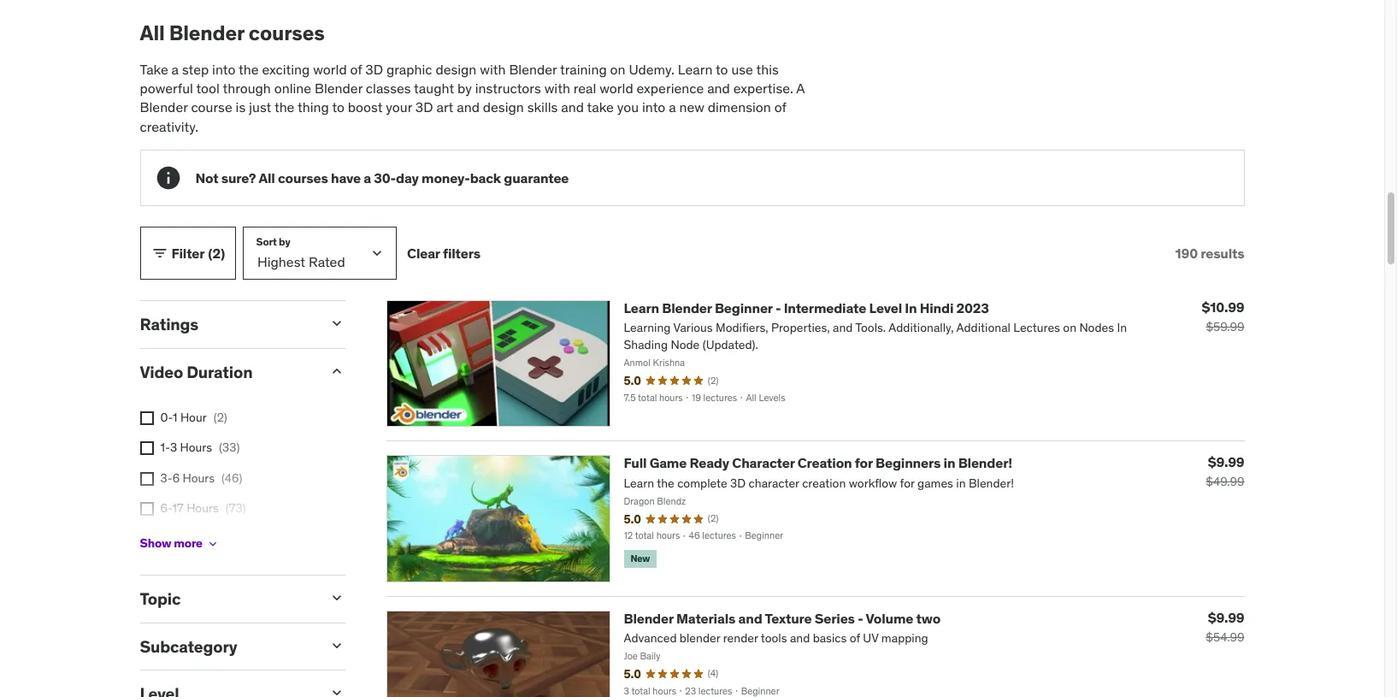 Task type: locate. For each thing, give the bounding box(es) containing it.
1 horizontal spatial xsmall image
[[206, 537, 220, 551]]

3
[[170, 440, 177, 455]]

a down experience
[[669, 99, 676, 116]]

with
[[480, 60, 506, 77], [545, 80, 571, 97]]

training
[[560, 60, 607, 77]]

0 vertical spatial learn
[[678, 60, 713, 77]]

0 horizontal spatial into
[[212, 60, 236, 77]]

of up boost
[[350, 60, 362, 77]]

(2)
[[208, 244, 225, 261], [214, 410, 227, 425]]

0 vertical spatial into
[[212, 60, 236, 77]]

$9.99 inside "$9.99 $54.99"
[[1209, 609, 1245, 626]]

not
[[195, 169, 219, 186]]

have
[[331, 169, 361, 186]]

1 horizontal spatial of
[[775, 99, 787, 116]]

0 horizontal spatial world
[[313, 60, 347, 77]]

0 vertical spatial xsmall image
[[140, 503, 154, 516]]

courses up exciting
[[249, 19, 325, 46]]

3d up classes
[[366, 60, 383, 77]]

2023
[[957, 300, 990, 317]]

3d left "art"
[[416, 99, 433, 116]]

with up the skills
[[545, 80, 571, 97]]

the down online
[[275, 99, 295, 116]]

small image for ratings
[[328, 315, 345, 332]]

- right series
[[858, 610, 864, 627]]

show
[[140, 536, 171, 551]]

character
[[733, 455, 795, 472]]

0 horizontal spatial to
[[332, 99, 345, 116]]

1 vertical spatial into
[[642, 99, 666, 116]]

courses
[[249, 19, 325, 46], [278, 169, 328, 186]]

powerful
[[140, 80, 193, 97]]

beginners
[[876, 455, 941, 472]]

into up tool
[[212, 60, 236, 77]]

xsmall image for 0-
[[140, 411, 154, 425]]

0 horizontal spatial 3d
[[366, 60, 383, 77]]

small image for subcategory
[[328, 637, 345, 654]]

3 small image from the top
[[328, 637, 345, 654]]

with up 'instructors'
[[480, 60, 506, 77]]

small image
[[151, 245, 168, 262], [328, 363, 345, 380], [328, 685, 345, 697]]

1 vertical spatial design
[[483, 99, 524, 116]]

learn inside 'take a step into the exciting world of 3d graphic design with blender training on udemy. learn to use this powerful tool through online blender classes taught by instructors with real world experience and expertise. a blender course is just the thing to boost your 3d art and design skills and take you into a new dimension of creativity.'
[[678, 60, 713, 77]]

0 vertical spatial to
[[716, 60, 728, 77]]

1 vertical spatial -
[[858, 610, 864, 627]]

level
[[870, 300, 903, 317]]

2 vertical spatial a
[[364, 169, 371, 186]]

xsmall image left 0-
[[140, 411, 154, 425]]

1 vertical spatial 3d
[[416, 99, 433, 116]]

subcategory button
[[140, 636, 314, 657]]

3 xsmall image from the top
[[140, 472, 154, 486]]

2 vertical spatial small image
[[328, 685, 345, 697]]

0 vertical spatial world
[[313, 60, 347, 77]]

take a step into the exciting world of 3d graphic design with blender training on udemy. learn to use this powerful tool through online blender classes taught by instructors with real world experience and expertise. a blender course is just the thing to boost your 3d art and design skills and take you into a new dimension of creativity.
[[140, 60, 805, 135]]

$10.99
[[1202, 299, 1245, 316]]

series
[[815, 610, 855, 627]]

results
[[1201, 244, 1245, 261]]

hours right 3 at bottom left
[[180, 440, 212, 455]]

xsmall image left 1-
[[140, 442, 154, 455]]

not sure? all courses have a 30-day money-back guarantee
[[195, 169, 569, 186]]

design up by on the left of the page
[[436, 60, 477, 77]]

2 small image from the top
[[328, 589, 345, 606]]

1 horizontal spatial with
[[545, 80, 571, 97]]

ratings button
[[140, 314, 314, 335]]

of down expertise. at the right top
[[775, 99, 787, 116]]

full game ready character creation for beginners in blender!
[[624, 455, 1013, 472]]

6-
[[160, 501, 172, 516]]

1 vertical spatial xsmall image
[[206, 537, 220, 551]]

1 vertical spatial small image
[[328, 589, 345, 606]]

6-17 hours (73)
[[160, 501, 246, 516]]

blender!
[[959, 455, 1013, 472]]

0 vertical spatial $9.99
[[1209, 454, 1245, 471]]

-
[[776, 300, 781, 317], [858, 610, 864, 627]]

by
[[458, 80, 472, 97]]

into down experience
[[642, 99, 666, 116]]

1 xsmall image from the top
[[140, 411, 154, 425]]

(46)
[[222, 470, 242, 486]]

topic
[[140, 588, 181, 609]]

blender materials and texture series - volume two link
[[624, 610, 941, 627]]

hours right 17+
[[182, 531, 214, 547]]

xsmall image
[[140, 503, 154, 516], [206, 537, 220, 551]]

and
[[708, 80, 730, 97], [457, 99, 480, 116], [561, 99, 584, 116], [739, 610, 763, 627]]

taught
[[414, 80, 454, 97]]

blender left beginner at the top right
[[662, 300, 712, 317]]

0 horizontal spatial design
[[436, 60, 477, 77]]

1 horizontal spatial learn
[[678, 60, 713, 77]]

1 vertical spatial world
[[600, 80, 634, 97]]

$9.99 inside $9.99 $49.99
[[1209, 454, 1245, 471]]

(2) right hour
[[214, 410, 227, 425]]

2 vertical spatial small image
[[328, 637, 345, 654]]

design down 'instructors'
[[483, 99, 524, 116]]

1 vertical spatial to
[[332, 99, 345, 116]]

blender
[[169, 19, 244, 46], [509, 60, 557, 77], [315, 80, 363, 97], [140, 99, 188, 116], [662, 300, 712, 317], [624, 610, 674, 627]]

0-
[[160, 410, 173, 425]]

expertise.
[[734, 80, 794, 97]]

0 vertical spatial xsmall image
[[140, 411, 154, 425]]

1 horizontal spatial into
[[642, 99, 666, 116]]

and down the real
[[561, 99, 584, 116]]

0 vertical spatial -
[[776, 300, 781, 317]]

xsmall image
[[140, 411, 154, 425], [140, 442, 154, 455], [140, 472, 154, 486]]

0 vertical spatial courses
[[249, 19, 325, 46]]

- right beginner at the top right
[[776, 300, 781, 317]]

2 $9.99 from the top
[[1209, 609, 1245, 626]]

1 vertical spatial (2)
[[214, 410, 227, 425]]

0 vertical spatial of
[[350, 60, 362, 77]]

190 results status
[[1176, 244, 1245, 262]]

1 vertical spatial xsmall image
[[140, 442, 154, 455]]

the
[[239, 60, 259, 77], [275, 99, 295, 116]]

full
[[624, 455, 647, 472]]

into
[[212, 60, 236, 77], [642, 99, 666, 116]]

$9.99 for blender materials and texture series - volume two
[[1209, 609, 1245, 626]]

all up the take
[[140, 19, 165, 46]]

17+ hours
[[160, 531, 214, 547]]

game
[[650, 455, 687, 472]]

hours right 17
[[187, 501, 219, 516]]

$54.99
[[1207, 629, 1245, 645]]

small image for topic
[[328, 589, 345, 606]]

small image
[[328, 315, 345, 332], [328, 589, 345, 606], [328, 637, 345, 654]]

1 vertical spatial with
[[545, 80, 571, 97]]

1 vertical spatial all
[[259, 169, 275, 186]]

to left use
[[716, 60, 728, 77]]

volume
[[866, 610, 914, 627]]

hours right the 6
[[183, 470, 215, 486]]

world down on
[[600, 80, 634, 97]]

3d
[[366, 60, 383, 77], [416, 99, 433, 116]]

0 horizontal spatial of
[[350, 60, 362, 77]]

clear filters
[[407, 244, 481, 261]]

ready
[[690, 455, 730, 472]]

2 horizontal spatial a
[[669, 99, 676, 116]]

(2) right filter
[[208, 244, 225, 261]]

1 horizontal spatial -
[[858, 610, 864, 627]]

a left step
[[172, 60, 179, 77]]

$9.99 up $54.99
[[1209, 609, 1245, 626]]

xsmall image left 3-
[[140, 472, 154, 486]]

more
[[174, 536, 203, 551]]

all blender courses
[[140, 19, 325, 46]]

1 $9.99 from the top
[[1209, 454, 1245, 471]]

1 small image from the top
[[328, 315, 345, 332]]

0 horizontal spatial learn
[[624, 300, 660, 317]]

to right thing
[[332, 99, 345, 116]]

courses left have
[[278, 169, 328, 186]]

(73)
[[226, 501, 246, 516]]

blender left the materials
[[624, 610, 674, 627]]

all
[[140, 19, 165, 46], [259, 169, 275, 186]]

2 xsmall image from the top
[[140, 442, 154, 455]]

video duration
[[140, 362, 253, 382]]

take
[[587, 99, 614, 116]]

190
[[1176, 244, 1198, 261]]

$9.99 for full game ready character creation for beginners in blender!
[[1209, 454, 1245, 471]]

0 horizontal spatial all
[[140, 19, 165, 46]]

design
[[436, 60, 477, 77], [483, 99, 524, 116]]

1 vertical spatial the
[[275, 99, 295, 116]]

subcategory
[[140, 636, 237, 657]]

learn blender beginner - intermediate level in hindi 2023
[[624, 300, 990, 317]]

xsmall image right more
[[206, 537, 220, 551]]

hours for 3-6 hours
[[183, 470, 215, 486]]

blender up step
[[169, 19, 244, 46]]

0-1 hour (2)
[[160, 410, 227, 425]]

skills
[[528, 99, 558, 116]]

the up through
[[239, 60, 259, 77]]

world up thing
[[313, 60, 347, 77]]

blender down 'powerful'
[[140, 99, 188, 116]]

xsmall image left 6-
[[140, 503, 154, 516]]

1 vertical spatial a
[[669, 99, 676, 116]]

and left texture
[[739, 610, 763, 627]]

instructors
[[475, 80, 541, 97]]

learn
[[678, 60, 713, 77], [624, 300, 660, 317]]

hours for 1-3 hours
[[180, 440, 212, 455]]

1 horizontal spatial design
[[483, 99, 524, 116]]

0 horizontal spatial xsmall image
[[140, 503, 154, 516]]

0 vertical spatial a
[[172, 60, 179, 77]]

0 vertical spatial small image
[[328, 315, 345, 332]]

all right sure?
[[259, 169, 275, 186]]

2 vertical spatial xsmall image
[[140, 472, 154, 486]]

filter
[[172, 244, 205, 261]]

0 horizontal spatial the
[[239, 60, 259, 77]]

through
[[223, 80, 271, 97]]

1 horizontal spatial all
[[259, 169, 275, 186]]

$9.99 up $49.99
[[1209, 454, 1245, 471]]

1 vertical spatial $9.99
[[1209, 609, 1245, 626]]

$59.99
[[1207, 319, 1245, 335]]

a left 30-
[[364, 169, 371, 186]]

0 horizontal spatial with
[[480, 60, 506, 77]]

topic button
[[140, 588, 314, 609]]

hours
[[180, 440, 212, 455], [183, 470, 215, 486], [187, 501, 219, 516], [182, 531, 214, 547]]

0 horizontal spatial a
[[172, 60, 179, 77]]



Task type: describe. For each thing, give the bounding box(es) containing it.
clear filters button
[[407, 227, 481, 280]]

texture
[[765, 610, 812, 627]]

online
[[274, 80, 312, 97]]

1 horizontal spatial to
[[716, 60, 728, 77]]

graphic
[[387, 60, 432, 77]]

0 horizontal spatial -
[[776, 300, 781, 317]]

back
[[470, 169, 501, 186]]

classes
[[366, 80, 411, 97]]

blender materials and texture series - volume two
[[624, 610, 941, 627]]

filter (2)
[[172, 244, 225, 261]]

use
[[732, 60, 754, 77]]

on
[[610, 60, 626, 77]]

guarantee
[[504, 169, 569, 186]]

$9.99 $49.99
[[1206, 454, 1245, 490]]

show more button
[[140, 527, 220, 561]]

dimension
[[708, 99, 771, 116]]

0 vertical spatial small image
[[151, 245, 168, 262]]

beginner
[[715, 300, 773, 317]]

in
[[944, 455, 956, 472]]

xsmall image for 3-
[[140, 472, 154, 486]]

1-
[[160, 440, 170, 455]]

$49.99
[[1206, 474, 1245, 490]]

xsmall image inside "show more" button
[[206, 537, 220, 551]]

3-6 hours (46)
[[160, 470, 242, 486]]

1 horizontal spatial world
[[600, 80, 634, 97]]

full game ready character creation for beginners in blender! link
[[624, 455, 1013, 472]]

materials
[[677, 610, 736, 627]]

3-
[[160, 470, 173, 486]]

money-
[[422, 169, 470, 186]]

0 vertical spatial design
[[436, 60, 477, 77]]

0 vertical spatial (2)
[[208, 244, 225, 261]]

for
[[855, 455, 873, 472]]

hindi
[[920, 300, 954, 317]]

creation
[[798, 455, 852, 472]]

sure?
[[221, 169, 256, 186]]

experience
[[637, 80, 704, 97]]

1 vertical spatial courses
[[278, 169, 328, 186]]

190 results
[[1176, 244, 1245, 261]]

and up dimension
[[708, 80, 730, 97]]

1 horizontal spatial the
[[275, 99, 295, 116]]

show more
[[140, 536, 203, 551]]

blender up thing
[[315, 80, 363, 97]]

clear
[[407, 244, 440, 261]]

is
[[236, 99, 246, 116]]

1 horizontal spatial 3d
[[416, 99, 433, 116]]

17+
[[160, 531, 179, 547]]

video duration button
[[140, 362, 314, 382]]

a
[[797, 80, 805, 97]]

$10.99 $59.99
[[1202, 299, 1245, 335]]

intermediate
[[784, 300, 867, 317]]

udemy.
[[629, 60, 675, 77]]

video
[[140, 362, 183, 382]]

6
[[172, 470, 180, 486]]

thing
[[298, 99, 329, 116]]

duration
[[187, 362, 253, 382]]

1 vertical spatial small image
[[328, 363, 345, 380]]

xsmall image for 1-
[[140, 442, 154, 455]]

you
[[617, 99, 639, 116]]

just
[[249, 99, 271, 116]]

0 vertical spatial 3d
[[366, 60, 383, 77]]

this
[[757, 60, 779, 77]]

1 vertical spatial of
[[775, 99, 787, 116]]

hour
[[180, 410, 207, 425]]

and down by on the left of the page
[[457, 99, 480, 116]]

blender up 'instructors'
[[509, 60, 557, 77]]

exciting
[[262, 60, 310, 77]]

ratings
[[140, 314, 199, 335]]

0 vertical spatial the
[[239, 60, 259, 77]]

day
[[396, 169, 419, 186]]

1 horizontal spatial a
[[364, 169, 371, 186]]

(33)
[[219, 440, 240, 455]]

two
[[917, 610, 941, 627]]

new
[[680, 99, 705, 116]]

17
[[172, 501, 184, 516]]

hours for 6-17 hours
[[187, 501, 219, 516]]

1 vertical spatial learn
[[624, 300, 660, 317]]

real
[[574, 80, 597, 97]]

boost
[[348, 99, 383, 116]]

in
[[905, 300, 917, 317]]

art
[[437, 99, 454, 116]]

your
[[386, 99, 412, 116]]

1
[[173, 410, 178, 425]]

30-
[[374, 169, 396, 186]]

take
[[140, 60, 168, 77]]

$9.99 $54.99
[[1207, 609, 1245, 645]]

1-3 hours (33)
[[160, 440, 240, 455]]

0 vertical spatial with
[[480, 60, 506, 77]]

filters
[[443, 244, 481, 261]]

0 vertical spatial all
[[140, 19, 165, 46]]



Task type: vqa. For each thing, say whether or not it's contained in the screenshot.
Intermediate
yes



